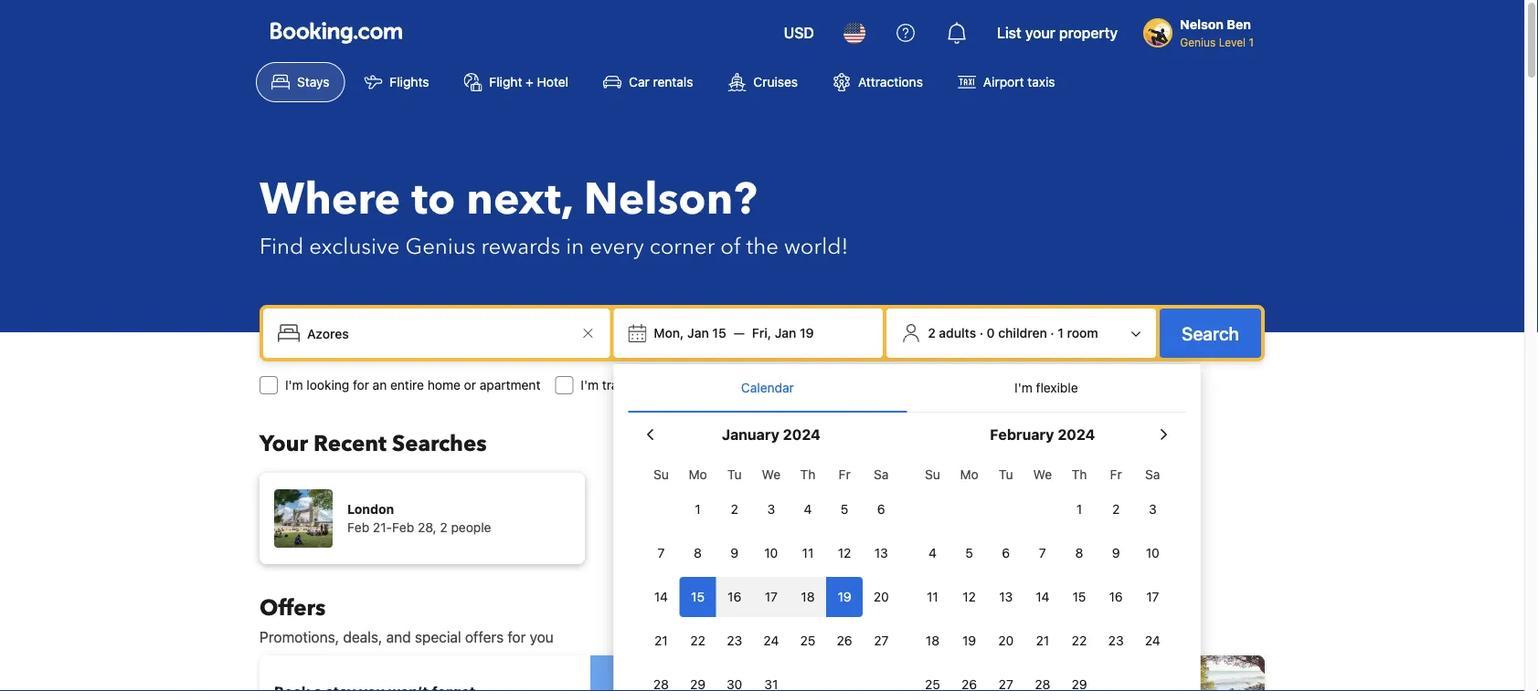 Task type: locate. For each thing, give the bounding box(es) containing it.
2 24 from the left
[[1145, 634, 1161, 649]]

room
[[1067, 326, 1099, 341]]

i'm looking for flights
[[745, 378, 869, 393]]

3 for february 2024
[[1149, 502, 1157, 517]]

14 inside checkbox
[[654, 590, 668, 605]]

23
[[727, 634, 742, 649], [1108, 634, 1124, 649]]

15 for 15 february 2024 checkbox
[[1073, 590, 1086, 605]]

mo up 5 february 2024 checkbox
[[960, 468, 979, 483]]

27
[[874, 634, 889, 649]]

19 right 18 january 2024 option
[[838, 590, 852, 605]]

20 January 2024 checkbox
[[863, 578, 900, 618]]

booking.com image
[[271, 22, 402, 44]]

2 7 from the left
[[1039, 546, 1046, 561]]

20 inside 20 february 2024 option
[[998, 634, 1014, 649]]

tu down the february
[[999, 468, 1013, 483]]

6 right the 5 january 2024 checkbox
[[877, 502, 885, 517]]

17 January 2024 checkbox
[[753, 578, 790, 618]]

1 horizontal spatial 14
[[1036, 590, 1050, 605]]

0 horizontal spatial jan
[[687, 326, 709, 341]]

looking right i'm
[[766, 378, 809, 393]]

1 horizontal spatial 11
[[927, 590, 939, 605]]

children
[[998, 326, 1047, 341]]

2 horizontal spatial 19
[[963, 634, 976, 649]]

1
[[1249, 36, 1254, 48], [1058, 326, 1064, 341], [695, 502, 701, 517], [1077, 502, 1082, 517]]

1 horizontal spatial su
[[925, 468, 940, 483]]

22 right 21 february 2024 "option" at the bottom
[[1072, 634, 1087, 649]]

to
[[411, 170, 456, 230]]

10 inside 10 february 2024 option
[[1146, 546, 1160, 561]]

3 January 2024 checkbox
[[753, 490, 790, 530]]

4 inside 4 february 2024 option
[[929, 546, 937, 561]]

5 inside checkbox
[[841, 502, 849, 517]]

10 February 2024 checkbox
[[1135, 534, 1171, 574]]

18 inside option
[[801, 590, 815, 605]]

0 horizontal spatial tu
[[727, 468, 742, 483]]

20 right 19 january 2024 option at the bottom of page
[[874, 590, 889, 605]]

12 right 11 checkbox
[[963, 590, 976, 605]]

0 horizontal spatial 15
[[691, 590, 705, 605]]

su up 7 "option"
[[654, 468, 669, 483]]

2 16 from the left
[[1109, 590, 1123, 605]]

2 we from the left
[[1033, 468, 1052, 483]]

1 mo from the left
[[689, 468, 707, 483]]

for left the work
[[656, 378, 673, 393]]

1 vertical spatial 18
[[926, 634, 940, 649]]

hotel
[[537, 74, 569, 90]]

fri,
[[752, 326, 772, 341]]

january
[[722, 426, 780, 444]]

2 vertical spatial 19
[[963, 634, 976, 649]]

0 vertical spatial 11
[[802, 546, 814, 561]]

1 vertical spatial 13
[[999, 590, 1013, 605]]

16 February 2024 checkbox
[[1098, 578, 1135, 618]]

sa
[[874, 468, 889, 483], [1145, 468, 1160, 483]]

11 for 11 checkbox
[[927, 590, 939, 605]]

1 7 from the left
[[658, 546, 665, 561]]

for for flights
[[813, 378, 829, 393]]

i'm for i'm traveling for work
[[581, 378, 599, 393]]

15 January 2024 checkbox
[[680, 578, 716, 618]]

0 vertical spatial your
[[1025, 24, 1056, 42]]

0 horizontal spatial 23
[[727, 634, 742, 649]]

mo for february
[[960, 468, 979, 483]]

0 vertical spatial 4
[[804, 502, 812, 517]]

27 February 2024 checkbox
[[988, 665, 1025, 692]]

1 horizontal spatial 19
[[838, 590, 852, 605]]

airport
[[983, 74, 1024, 90]]

15 cell
[[680, 574, 716, 618]]

su up 4 february 2024 option at the right
[[925, 468, 940, 483]]

0 horizontal spatial 19
[[800, 326, 814, 341]]

1 horizontal spatial 20
[[998, 634, 1014, 649]]

0 horizontal spatial th
[[800, 468, 816, 483]]

5 right 4 february 2024 option at the right
[[966, 546, 973, 561]]

entire
[[390, 378, 424, 393]]

2024 for january 2024
[[783, 426, 821, 444]]

2 17 from the left
[[1146, 590, 1159, 605]]

0 horizontal spatial grid
[[643, 457, 900, 692]]

we for january
[[762, 468, 781, 483]]

6 right 5 february 2024 checkbox
[[1002, 546, 1010, 561]]

1 horizontal spatial fr
[[1110, 468, 1122, 483]]

17 right '16' checkbox
[[765, 590, 778, 605]]

21 January 2024 checkbox
[[643, 622, 680, 662]]

take your longest vacation yet image
[[1101, 656, 1265, 692]]

10 right 9 february 2024 option
[[1146, 546, 1160, 561]]

1 horizontal spatial mo
[[960, 468, 979, 483]]

7 inside "option"
[[658, 546, 665, 561]]

0 vertical spatial 18
[[801, 590, 815, 605]]

your for list
[[1025, 24, 1056, 42]]

6 February 2024 checkbox
[[988, 534, 1025, 574]]

stays
[[297, 74, 329, 90]]

the
[[746, 232, 779, 262]]

11 inside 11 "option"
[[802, 546, 814, 561]]

flight + hotel link
[[448, 62, 584, 102]]

1 horizontal spatial feb
[[392, 521, 414, 536]]

1 vertical spatial your
[[821, 673, 853, 691]]

· right children
[[1051, 326, 1055, 341]]

19 February 2024 checkbox
[[951, 622, 988, 662]]

0 horizontal spatial 18
[[801, 590, 815, 605]]

0 horizontal spatial 17
[[765, 590, 778, 605]]

10 January 2024 checkbox
[[753, 534, 790, 574]]

6 inside option
[[1002, 546, 1010, 561]]

i'm traveling for work
[[581, 378, 705, 393]]

0 horizontal spatial we
[[762, 468, 781, 483]]

yet
[[976, 673, 999, 691]]

list
[[997, 24, 1022, 42]]

i'm up your
[[285, 378, 303, 393]]

16
[[728, 590, 742, 605], [1109, 590, 1123, 605]]

2 February 2024 checkbox
[[1098, 490, 1135, 530]]

22 inside option
[[1072, 634, 1087, 649]]

0 vertical spatial 12
[[838, 546, 851, 561]]

2 8 from the left
[[1076, 546, 1084, 561]]

0 horizontal spatial 7
[[658, 546, 665, 561]]

1 horizontal spatial 5
[[966, 546, 973, 561]]

1 horizontal spatial sa
[[1145, 468, 1160, 483]]

8 left 9 february 2024 option
[[1076, 546, 1084, 561]]

11 inside 11 checkbox
[[927, 590, 939, 605]]

17 for 17 checkbox
[[1146, 590, 1159, 605]]

su for january
[[654, 468, 669, 483]]

21 inside "option"
[[1036, 634, 1050, 649]]

24 January 2024 checkbox
[[753, 622, 790, 662]]

2 22 from the left
[[1072, 634, 1087, 649]]

1 vertical spatial 6
[[1002, 546, 1010, 561]]

0 horizontal spatial your
[[821, 673, 853, 691]]

13 February 2024 checkbox
[[988, 578, 1025, 618]]

1 horizontal spatial 21
[[1036, 634, 1050, 649]]

3 inside 3 checkbox
[[1149, 502, 1157, 517]]

looking
[[307, 378, 349, 393], [766, 378, 809, 393]]

10 right 9 option
[[765, 546, 778, 561]]

17 February 2024 checkbox
[[1135, 578, 1171, 618]]

search for black friday deals on stays image
[[591, 656, 755, 692]]

1 horizontal spatial th
[[1072, 468, 1087, 483]]

18 cell
[[790, 574, 826, 618]]

1 horizontal spatial 17
[[1146, 590, 1159, 605]]

12 for 12 january 2024 option
[[838, 546, 851, 561]]

su
[[654, 468, 669, 483], [925, 468, 940, 483]]

2 inside london feb 21-feb 28, 2 people
[[440, 521, 448, 536]]

1 feb from the left
[[347, 521, 369, 536]]

0 horizontal spatial 9
[[731, 546, 739, 561]]

14 left 15 february 2024 checkbox
[[1036, 590, 1050, 605]]

20 inside 20 "checkbox"
[[874, 590, 889, 605]]

11 January 2024 checkbox
[[790, 534, 826, 574]]

8 left 9 option
[[694, 546, 702, 561]]

1 horizontal spatial i'm
[[581, 378, 599, 393]]

1 sa from the left
[[874, 468, 889, 483]]

0 vertical spatial 20
[[874, 590, 889, 605]]

1 horizontal spatial 18
[[926, 634, 940, 649]]

11 February 2024 checkbox
[[914, 578, 951, 618]]

1 vertical spatial 11
[[927, 590, 939, 605]]

24 left 25
[[764, 634, 779, 649]]

genius down to
[[405, 232, 476, 262]]

12 February 2024 checkbox
[[951, 578, 988, 618]]

7 inside checkbox
[[1039, 546, 1046, 561]]

15 right 14 february 2024 option
[[1073, 590, 1086, 605]]

1 horizontal spatial your
[[1025, 24, 1056, 42]]

2024 for february 2024
[[1058, 426, 1095, 444]]

0 horizontal spatial looking
[[307, 378, 349, 393]]

4 left 5 february 2024 checkbox
[[929, 546, 937, 561]]

15 for 15 option
[[691, 590, 705, 605]]

21 for 21 option
[[655, 634, 668, 649]]

20
[[874, 590, 889, 605], [998, 634, 1014, 649]]

4
[[804, 502, 812, 517], [929, 546, 937, 561]]

0 horizontal spatial 8
[[694, 546, 702, 561]]

world!
[[784, 232, 849, 262]]

1 horizontal spatial 8
[[1076, 546, 1084, 561]]

1 horizontal spatial 2024
[[1058, 426, 1095, 444]]

1 tu from the left
[[727, 468, 742, 483]]

0 horizontal spatial su
[[654, 468, 669, 483]]

2 21 from the left
[[1036, 634, 1050, 649]]

1 horizontal spatial 6
[[1002, 546, 1010, 561]]

4 right '3' checkbox
[[804, 502, 812, 517]]

2 jan from the left
[[775, 326, 797, 341]]

i'm looking for an entire home or apartment
[[285, 378, 541, 393]]

2 10 from the left
[[1146, 546, 1160, 561]]

1 vertical spatial 4
[[929, 546, 937, 561]]

1 10 from the left
[[765, 546, 778, 561]]

search
[[1182, 323, 1240, 344]]

28,
[[418, 521, 437, 536]]

26 January 2024 checkbox
[[826, 622, 863, 662]]

nelson ben genius level 1
[[1180, 17, 1254, 48]]

apartment
[[480, 378, 541, 393]]

0 horizontal spatial ·
[[980, 326, 984, 341]]

20 for 20 february 2024 option
[[998, 634, 1014, 649]]

genius down nelson
[[1180, 36, 1216, 48]]

3 inside checkbox
[[767, 502, 775, 517]]

8 inside option
[[694, 546, 702, 561]]

2 9 from the left
[[1112, 546, 1120, 561]]

grid for january
[[643, 457, 900, 692]]

22 inside checkbox
[[690, 634, 706, 649]]

5
[[841, 502, 849, 517], [966, 546, 973, 561]]

22 right 21 option
[[690, 634, 706, 649]]

vacation
[[913, 673, 973, 691]]

6 January 2024 checkbox
[[863, 490, 900, 530]]

2 2024 from the left
[[1058, 426, 1095, 444]]

17 right '16 february 2024' checkbox
[[1146, 590, 1159, 605]]

fri, jan 19 button
[[745, 317, 821, 350]]

2 th from the left
[[1072, 468, 1087, 483]]

23 right "22" option
[[1108, 634, 1124, 649]]

19 for 19 january 2024 option at the bottom of page
[[838, 590, 852, 605]]

sa up 6 "checkbox"
[[874, 468, 889, 483]]

you
[[530, 629, 554, 647]]

8 inside checkbox
[[1076, 546, 1084, 561]]

i'm
[[285, 378, 303, 393], [581, 378, 599, 393], [1015, 381, 1033, 396]]

0 horizontal spatial 16
[[728, 590, 742, 605]]

1 horizontal spatial genius
[[1180, 36, 1216, 48]]

th up 4 january 2024 option
[[800, 468, 816, 483]]

5 inside checkbox
[[966, 546, 973, 561]]

5 right 4 january 2024 option
[[841, 502, 849, 517]]

16 for '16 february 2024' checkbox
[[1109, 590, 1123, 605]]

· left 0
[[980, 326, 984, 341]]

0 horizontal spatial 4
[[804, 502, 812, 517]]

1 fr from the left
[[839, 468, 851, 483]]

mo up 1 option
[[689, 468, 707, 483]]

21 right 20 february 2024 option
[[1036, 634, 1050, 649]]

1 horizontal spatial 24
[[1145, 634, 1161, 649]]

0 horizontal spatial 10
[[765, 546, 778, 561]]

18 for 18 february 2024 "checkbox"
[[926, 634, 940, 649]]

feb
[[347, 521, 369, 536], [392, 521, 414, 536]]

th up 1 option
[[1072, 468, 1087, 483]]

21 February 2024 checkbox
[[1025, 622, 1061, 662]]

i'm for i'm looking for an entire home or apartment
[[285, 378, 303, 393]]

tu
[[727, 468, 742, 483], [999, 468, 1013, 483]]

+
[[526, 74, 534, 90]]

18 for 18 january 2024 option
[[801, 590, 815, 605]]

1 horizontal spatial grid
[[914, 457, 1171, 692]]

10 inside 10 january 2024 checkbox
[[765, 546, 778, 561]]

23 inside "checkbox"
[[727, 634, 742, 649]]

for for an
[[353, 378, 369, 393]]

17 inside checkbox
[[1146, 590, 1159, 605]]

20 right 19 checkbox
[[998, 634, 1014, 649]]

2
[[928, 326, 936, 341], [731, 502, 738, 517], [1112, 502, 1120, 517], [440, 521, 448, 536]]

1 jan from the left
[[687, 326, 709, 341]]

1 horizontal spatial jan
[[775, 326, 797, 341]]

18 right 17 january 2024 option
[[801, 590, 815, 605]]

1 24 from the left
[[764, 634, 779, 649]]

24 right the 23 february 2024 checkbox
[[1145, 634, 1161, 649]]

1 vertical spatial 19
[[838, 590, 852, 605]]

0 horizontal spatial 12
[[838, 546, 851, 561]]

19 inside 19 january 2024 option
[[838, 590, 852, 605]]

1 horizontal spatial looking
[[766, 378, 809, 393]]

1 horizontal spatial 16
[[1109, 590, 1123, 605]]

3 for january 2024
[[767, 502, 775, 517]]

jan
[[687, 326, 709, 341], [775, 326, 797, 341]]

2 23 from the left
[[1108, 634, 1124, 649]]

0 horizontal spatial i'm
[[285, 378, 303, 393]]

7 right 6 option
[[1039, 546, 1046, 561]]

24
[[764, 634, 779, 649], [1145, 634, 1161, 649]]

13 right 12 january 2024 option
[[875, 546, 888, 561]]

11 for 11 "option"
[[802, 546, 814, 561]]

19 for 19 checkbox
[[963, 634, 976, 649]]

19 inside 19 checkbox
[[963, 634, 976, 649]]

fr up 2 february 2024 option
[[1110, 468, 1122, 483]]

1 left 2 february 2024 option
[[1077, 502, 1082, 517]]

for
[[353, 378, 369, 393], [656, 378, 673, 393], [813, 378, 829, 393], [508, 629, 526, 647]]

1 left room
[[1058, 326, 1064, 341]]

1 horizontal spatial 7
[[1039, 546, 1046, 561]]

3 right 2 february 2024 option
[[1149, 502, 1157, 517]]

0 horizontal spatial sa
[[874, 468, 889, 483]]

13 for "13 january 2024" "checkbox"
[[875, 546, 888, 561]]

2 14 from the left
[[1036, 590, 1050, 605]]

0 vertical spatial genius
[[1180, 36, 1216, 48]]

11 left 12 february 2024 option
[[927, 590, 939, 605]]

1 su from the left
[[654, 468, 669, 483]]

0 horizontal spatial 21
[[655, 634, 668, 649]]

your right take
[[821, 673, 853, 691]]

genius inside nelson ben genius level 1
[[1180, 36, 1216, 48]]

0 horizontal spatial genius
[[405, 232, 476, 262]]

0 horizontal spatial 3
[[767, 502, 775, 517]]

13 January 2024 checkbox
[[863, 534, 900, 574]]

15 inside 15 option
[[691, 590, 705, 605]]

list your property
[[997, 24, 1118, 42]]

1 horizontal spatial 23
[[1108, 634, 1124, 649]]

jan right fri,
[[775, 326, 797, 341]]

people
[[451, 521, 491, 536]]

2 · from the left
[[1051, 326, 1055, 341]]

1 horizontal spatial 13
[[999, 590, 1013, 605]]

3 February 2024 checkbox
[[1135, 490, 1171, 530]]

i'm left traveling
[[581, 378, 599, 393]]

tab list containing calendar
[[628, 365, 1186, 414]]

0 horizontal spatial 6
[[877, 502, 885, 517]]

2024 down i'm looking for flights
[[783, 426, 821, 444]]

1 3 from the left
[[767, 502, 775, 517]]

su for february
[[925, 468, 940, 483]]

16 right 15 february 2024 checkbox
[[1109, 590, 1123, 605]]

3 right the 2 january 2024 checkbox
[[767, 502, 775, 517]]

2 horizontal spatial 15
[[1073, 590, 1086, 605]]

1 22 from the left
[[690, 634, 706, 649]]

22 January 2024 checkbox
[[680, 622, 716, 662]]

18 inside "checkbox"
[[926, 634, 940, 649]]

10 for 10 february 2024 option
[[1146, 546, 1160, 561]]

1 horizontal spatial 10
[[1146, 546, 1160, 561]]

14 for 14 february 2024 option
[[1036, 590, 1050, 605]]

7
[[658, 546, 665, 561], [1039, 546, 1046, 561]]

sa for january 2024
[[874, 468, 889, 483]]

cruises link
[[712, 62, 814, 102]]

1 horizontal spatial we
[[1033, 468, 1052, 483]]

tu up the 2 january 2024 checkbox
[[727, 468, 742, 483]]

1 17 from the left
[[765, 590, 778, 605]]

12 inside option
[[838, 546, 851, 561]]

27 January 2024 checkbox
[[863, 622, 900, 662]]

sa up 3 checkbox
[[1145, 468, 1160, 483]]

19 right fri,
[[800, 326, 814, 341]]

your
[[1025, 24, 1056, 42], [821, 673, 853, 691]]

1 horizontal spatial 3
[[1149, 502, 1157, 517]]

1 vertical spatial 5
[[966, 546, 973, 561]]

flight
[[489, 74, 522, 90]]

1 horizontal spatial tu
[[999, 468, 1013, 483]]

16 right 15 option
[[728, 590, 742, 605]]

7 February 2024 checkbox
[[1025, 534, 1061, 574]]

1 21 from the left
[[655, 634, 668, 649]]

1 vertical spatial 20
[[998, 634, 1014, 649]]

mon, jan 15 button
[[647, 317, 734, 350]]

0 horizontal spatial mo
[[689, 468, 707, 483]]

we
[[762, 468, 781, 483], [1033, 468, 1052, 483]]

th
[[800, 468, 816, 483], [1072, 468, 1087, 483]]

calendar
[[741, 381, 794, 396]]

15 inside 15 february 2024 checkbox
[[1073, 590, 1086, 605]]

0 horizontal spatial 14
[[654, 590, 668, 605]]

1 th from the left
[[800, 468, 816, 483]]

24 February 2024 checkbox
[[1135, 622, 1171, 662]]

1 vertical spatial genius
[[405, 232, 476, 262]]

23 inside checkbox
[[1108, 634, 1124, 649]]

2 horizontal spatial i'm
[[1015, 381, 1033, 396]]

15 left —
[[712, 326, 726, 341]]

6 inside "checkbox"
[[877, 502, 885, 517]]

1 9 from the left
[[731, 546, 739, 561]]

16 inside cell
[[728, 590, 742, 605]]

1 23 from the left
[[727, 634, 742, 649]]

0 horizontal spatial 11
[[802, 546, 814, 561]]

18 left 19 checkbox
[[926, 634, 940, 649]]

fr
[[839, 468, 851, 483], [1110, 468, 1122, 483]]

2 sa from the left
[[1145, 468, 1160, 483]]

24 inside checkbox
[[764, 634, 779, 649]]

13 right 12 february 2024 option
[[999, 590, 1013, 605]]

0 horizontal spatial feb
[[347, 521, 369, 536]]

11
[[802, 546, 814, 561], [927, 590, 939, 605]]

1 horizontal spatial ·
[[1051, 326, 1055, 341]]

21 up search for black friday deals on stays image
[[655, 634, 668, 649]]

1 16 from the left
[[728, 590, 742, 605]]

your right "list"
[[1025, 24, 1056, 42]]

0 vertical spatial 13
[[875, 546, 888, 561]]

20 February 2024 checkbox
[[988, 622, 1025, 662]]

13 inside checkbox
[[999, 590, 1013, 605]]

23 right 22 january 2024 checkbox
[[727, 634, 742, 649]]

2 tu from the left
[[999, 468, 1013, 483]]

22 for "22" option
[[1072, 634, 1087, 649]]

feb down london
[[347, 521, 369, 536]]

london feb 21-feb 28, 2 people
[[347, 502, 491, 536]]

24 for 24 option on the right bottom of page
[[1145, 634, 1161, 649]]

26 February 2024 checkbox
[[951, 665, 988, 692]]

tu for january 2024
[[727, 468, 742, 483]]

1 looking from the left
[[307, 378, 349, 393]]

17 cell
[[753, 574, 790, 618]]

1 we from the left
[[762, 468, 781, 483]]

0 horizontal spatial fr
[[839, 468, 851, 483]]

i'm inside button
[[1015, 381, 1033, 396]]

11 left 12 january 2024 option
[[802, 546, 814, 561]]

1 8 from the left
[[694, 546, 702, 561]]

home
[[428, 378, 461, 393]]

7 left the 8 option
[[658, 546, 665, 561]]

1 2024 from the left
[[783, 426, 821, 444]]

0 horizontal spatial 13
[[875, 546, 888, 561]]

1 horizontal spatial 9
[[1112, 546, 1120, 561]]

2 su from the left
[[925, 468, 940, 483]]

2 fr from the left
[[1110, 468, 1122, 483]]

1 horizontal spatial 12
[[963, 590, 976, 605]]

0 horizontal spatial 2024
[[783, 426, 821, 444]]

i'm left flexible
[[1015, 381, 1033, 396]]

13 for 13 february 2024 checkbox
[[999, 590, 1013, 605]]

promotions,
[[260, 629, 339, 647]]

1 vertical spatial 12
[[963, 590, 976, 605]]

0 horizontal spatial 5
[[841, 502, 849, 517]]

fr up the 5 january 2024 checkbox
[[839, 468, 851, 483]]

we up '3' checkbox
[[762, 468, 781, 483]]

19 left 20 february 2024 option
[[963, 634, 976, 649]]

0
[[987, 326, 995, 341]]

21
[[655, 634, 668, 649], [1036, 634, 1050, 649]]

2 mo from the left
[[960, 468, 979, 483]]

2 looking from the left
[[766, 378, 809, 393]]

8 February 2024 checkbox
[[1061, 534, 1098, 574]]

12 right 11 "option"
[[838, 546, 851, 561]]

2024 down flexible
[[1058, 426, 1095, 444]]

1 grid from the left
[[643, 457, 900, 692]]

looking left the an
[[307, 378, 349, 393]]

14 left 15 option
[[654, 590, 668, 605]]

jan right mon,
[[687, 326, 709, 341]]

21 inside option
[[655, 634, 668, 649]]

24 inside option
[[1145, 634, 1161, 649]]

5 for the 5 january 2024 checkbox
[[841, 502, 849, 517]]

for left flights
[[813, 378, 829, 393]]

2 grid from the left
[[914, 457, 1171, 692]]

0 vertical spatial 19
[[800, 326, 814, 341]]

genius
[[1180, 36, 1216, 48], [405, 232, 476, 262]]

4 for 4 january 2024 option
[[804, 502, 812, 517]]

2 3 from the left
[[1149, 502, 1157, 517]]

17 inside option
[[765, 590, 778, 605]]

0 vertical spatial 6
[[877, 502, 885, 517]]

your for take
[[821, 673, 853, 691]]

4 inside 4 january 2024 option
[[804, 502, 812, 517]]

for left the an
[[353, 378, 369, 393]]

13 inside "checkbox"
[[875, 546, 888, 561]]

9 left 10 january 2024 checkbox
[[731, 546, 739, 561]]

14 inside option
[[1036, 590, 1050, 605]]

1 horizontal spatial 4
[[929, 546, 937, 561]]

1 14 from the left
[[654, 590, 668, 605]]

16 January 2024 checkbox
[[716, 578, 753, 618]]

looking for i'm
[[766, 378, 809, 393]]

tab list
[[628, 365, 1186, 414]]

12 inside option
[[963, 590, 976, 605]]

grid
[[643, 457, 900, 692], [914, 457, 1171, 692]]

for left you
[[508, 629, 526, 647]]

feb left 28,
[[392, 521, 414, 536]]

15 right the "14" checkbox
[[691, 590, 705, 605]]

we down february 2024
[[1033, 468, 1052, 483]]

0 horizontal spatial 24
[[764, 634, 779, 649]]

0 vertical spatial 5
[[841, 502, 849, 517]]

6 for 6 "checkbox"
[[877, 502, 885, 517]]

1 right level
[[1249, 36, 1254, 48]]

9 right 8 february 2024 checkbox
[[1112, 546, 1120, 561]]

1 horizontal spatial 22
[[1072, 634, 1087, 649]]



Task type: describe. For each thing, give the bounding box(es) containing it.
4 January 2024 checkbox
[[790, 490, 826, 530]]

28 January 2024 checkbox
[[643, 665, 680, 692]]

5 February 2024 checkbox
[[951, 534, 988, 574]]

exclusive
[[309, 232, 400, 262]]

1 inside nelson ben genius level 1
[[1249, 36, 1254, 48]]

offers promotions, deals, and special offers for you
[[260, 594, 554, 647]]

of
[[721, 232, 741, 262]]

your
[[260, 429, 308, 459]]

work
[[676, 378, 705, 393]]

car rentals
[[629, 74, 693, 90]]

7 January 2024 checkbox
[[643, 534, 680, 574]]

16 for '16' checkbox
[[728, 590, 742, 605]]

6 for 6 option
[[1002, 546, 1010, 561]]

2 inside option
[[1112, 502, 1120, 517]]

flights link
[[349, 62, 445, 102]]

7 for 7 checkbox
[[1039, 546, 1046, 561]]

where
[[260, 170, 401, 230]]

cruises
[[754, 74, 798, 90]]

16 cell
[[716, 574, 753, 618]]

where to next, nelson? find exclusive genius rewards in every corner of the world!
[[260, 170, 849, 262]]

23 for 23 january 2024 "checkbox"
[[727, 634, 742, 649]]

grid for february
[[914, 457, 1171, 692]]

5 for 5 february 2024 checkbox
[[966, 546, 973, 561]]

2 adults · 0 children · 1 room button
[[894, 316, 1149, 351]]

18 February 2024 checkbox
[[914, 622, 951, 662]]

rentals
[[653, 74, 693, 90]]

i'm for i'm flexible
[[1015, 381, 1033, 396]]

21 for 21 february 2024 "option" at the bottom
[[1036, 634, 1050, 649]]

23 February 2024 checkbox
[[1098, 622, 1135, 662]]

in
[[566, 232, 584, 262]]

genius inside where to next, nelson? find exclusive genius rewards in every corner of the world!
[[405, 232, 476, 262]]

th for february 2024
[[1072, 468, 1087, 483]]

mo for january
[[689, 468, 707, 483]]

taxis
[[1028, 74, 1055, 90]]

attractions
[[858, 74, 923, 90]]

fr for february 2024
[[1110, 468, 1122, 483]]

17 for 17 january 2024 option
[[765, 590, 778, 605]]

—
[[734, 326, 745, 341]]

29 January 2024 checkbox
[[680, 665, 716, 692]]

1 left the 2 january 2024 checkbox
[[695, 502, 701, 517]]

14 January 2024 checkbox
[[643, 578, 680, 618]]

nelson
[[1180, 17, 1224, 32]]

property
[[1059, 24, 1118, 42]]

1 February 2024 checkbox
[[1061, 490, 1098, 530]]

list your property link
[[986, 11, 1129, 55]]

10 for 10 january 2024 checkbox
[[765, 546, 778, 561]]

9 for 9 february 2024 option
[[1112, 546, 1120, 561]]

7 for 7 "option"
[[658, 546, 665, 561]]

an
[[373, 378, 387, 393]]

1 horizontal spatial 15
[[712, 326, 726, 341]]

airport taxis
[[983, 74, 1055, 90]]

mon,
[[654, 326, 684, 341]]

level
[[1219, 36, 1246, 48]]

23 January 2024 checkbox
[[716, 622, 753, 662]]

2 January 2024 checkbox
[[716, 490, 753, 530]]

28 February 2024 checkbox
[[1025, 665, 1061, 692]]

attractions link
[[817, 62, 939, 102]]

your account menu nelson ben genius level 1 element
[[1144, 8, 1261, 50]]

22 for 22 january 2024 checkbox
[[690, 634, 706, 649]]

24 for the 24 january 2024 checkbox
[[764, 634, 779, 649]]

15 February 2024 checkbox
[[1061, 578, 1098, 618]]

london
[[347, 502, 394, 517]]

calendar button
[[628, 365, 907, 412]]

corner
[[650, 232, 715, 262]]

rewards
[[481, 232, 561, 262]]

take
[[784, 673, 817, 691]]

next,
[[467, 170, 573, 230]]

deals,
[[343, 629, 382, 647]]

looking for i'm
[[307, 378, 349, 393]]

20 for 20 "checkbox" at the bottom of the page
[[874, 590, 889, 605]]

4 February 2024 checkbox
[[914, 534, 951, 574]]

flights
[[390, 74, 429, 90]]

car
[[629, 74, 650, 90]]

flights
[[832, 378, 869, 393]]

26
[[837, 634, 853, 649]]

1 January 2024 checkbox
[[680, 490, 716, 530]]

airport taxis link
[[942, 62, 1071, 102]]

and
[[386, 629, 411, 647]]

flight + hotel
[[489, 74, 569, 90]]

14 for the "14" checkbox
[[654, 590, 668, 605]]

25 January 2024 checkbox
[[790, 622, 826, 662]]

i'm flexible
[[1015, 381, 1078, 396]]

flexible
[[1036, 381, 1078, 396]]

mon, jan 15 — fri, jan 19
[[654, 326, 814, 341]]

for for work
[[656, 378, 673, 393]]

8 for the 8 option
[[694, 546, 702, 561]]

january 2024
[[722, 426, 821, 444]]

offers
[[465, 629, 504, 647]]

19 January 2024 checkbox
[[826, 578, 863, 618]]

longest
[[856, 673, 909, 691]]

12 January 2024 checkbox
[[826, 534, 863, 574]]

special
[[415, 629, 461, 647]]

8 January 2024 checkbox
[[680, 534, 716, 574]]

2 adults · 0 children · 1 room
[[928, 326, 1099, 341]]

search button
[[1160, 309, 1261, 358]]

sa for february 2024
[[1145, 468, 1160, 483]]

9 for 9 option
[[731, 546, 739, 561]]

25 February 2024 checkbox
[[914, 665, 951, 692]]

your recent searches
[[260, 429, 487, 459]]

22 February 2024 checkbox
[[1061, 622, 1098, 662]]

4 for 4 february 2024 option at the right
[[929, 546, 937, 561]]

fr for january 2024
[[839, 468, 851, 483]]

th for january 2024
[[800, 468, 816, 483]]

5 January 2024 checkbox
[[826, 490, 863, 530]]

19 cell
[[826, 574, 863, 618]]

nelson?
[[584, 170, 757, 230]]

find
[[260, 232, 304, 262]]

12 for 12 february 2024 option
[[963, 590, 976, 605]]

1 · from the left
[[980, 326, 984, 341]]

or
[[464, 378, 476, 393]]

8 for 8 february 2024 checkbox
[[1076, 546, 1084, 561]]

recent
[[314, 429, 387, 459]]

february 2024
[[990, 426, 1095, 444]]

adults
[[939, 326, 976, 341]]

tu for february 2024
[[999, 468, 1013, 483]]

offers
[[260, 594, 326, 624]]

18 January 2024 checkbox
[[790, 578, 826, 618]]

traveling
[[602, 378, 653, 393]]

29 February 2024 checkbox
[[1061, 665, 1098, 692]]

2 inside button
[[928, 326, 936, 341]]

2 feb from the left
[[392, 521, 414, 536]]

car rentals link
[[588, 62, 709, 102]]

every
[[590, 232, 644, 262]]

ben
[[1227, 17, 1251, 32]]

30 January 2024 checkbox
[[716, 665, 753, 692]]

february
[[990, 426, 1054, 444]]

9 January 2024 checkbox
[[716, 534, 753, 574]]

25
[[800, 634, 816, 649]]

2 inside checkbox
[[731, 502, 738, 517]]

23 for the 23 february 2024 checkbox
[[1108, 634, 1124, 649]]

stays link
[[256, 62, 345, 102]]

14 February 2024 checkbox
[[1025, 578, 1061, 618]]

we for february
[[1033, 468, 1052, 483]]

for inside offers promotions, deals, and special offers for you
[[508, 629, 526, 647]]

1 inside button
[[1058, 326, 1064, 341]]

Where are you going? field
[[300, 317, 577, 350]]

take your longest vacation yet
[[784, 673, 999, 691]]

21-
[[373, 521, 392, 536]]

usd button
[[773, 11, 825, 55]]

i'm
[[745, 378, 763, 393]]

usd
[[784, 24, 814, 42]]

31 January 2024 checkbox
[[753, 665, 790, 692]]

9 February 2024 checkbox
[[1098, 534, 1135, 574]]

searches
[[392, 429, 487, 459]]



Task type: vqa. For each thing, say whether or not it's contained in the screenshot.
31 January 2024 "checkbox"
yes



